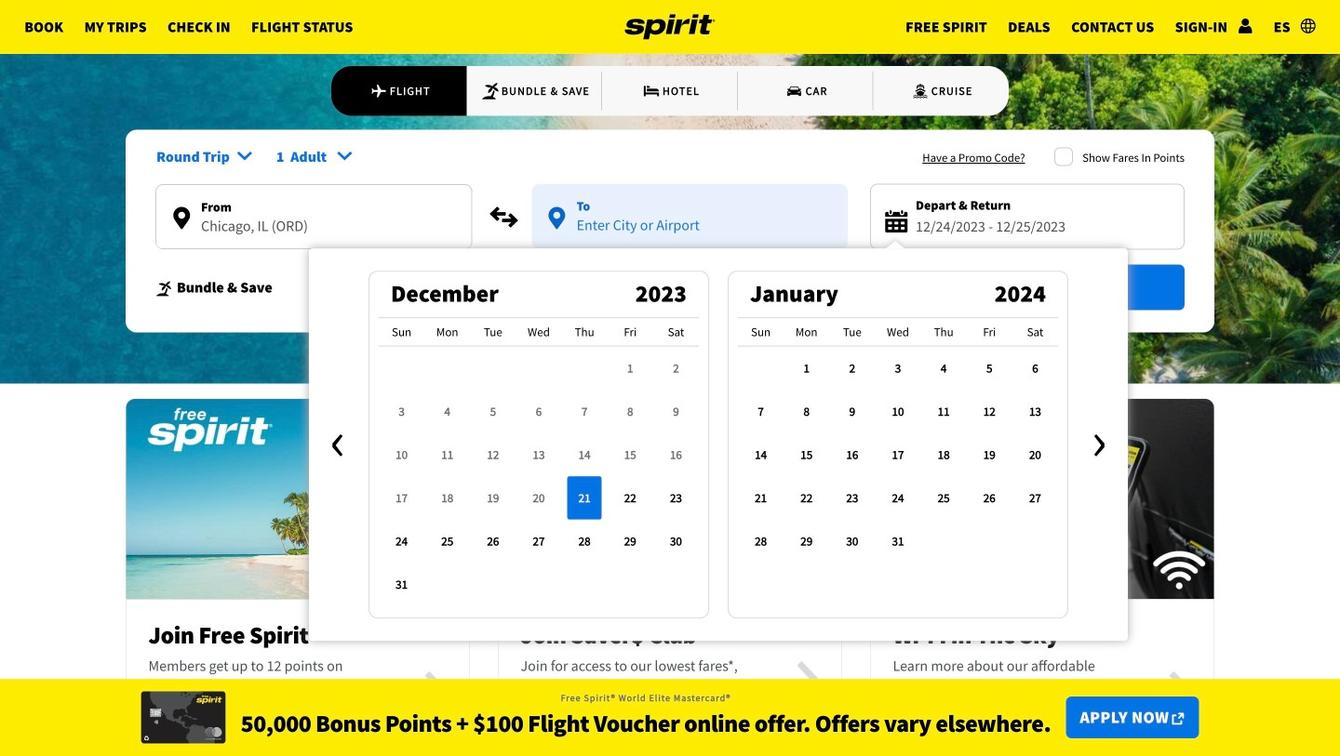 Task type: locate. For each thing, give the bounding box(es) containing it.
12 weekday element from the left
[[921, 318, 967, 347]]

weekday element
[[379, 318, 425, 347], [425, 318, 471, 347], [471, 318, 516, 347], [516, 318, 562, 347], [562, 318, 608, 347], [608, 318, 654, 347], [654, 318, 699, 347], [738, 318, 784, 347], [784, 318, 830, 347], [830, 318, 876, 347], [876, 318, 921, 347], [921, 318, 967, 347], [967, 318, 1013, 347], [1013, 318, 1059, 347]]

5 weekday element from the left
[[562, 318, 608, 347]]

cell
[[738, 347, 784, 390], [562, 477, 608, 520]]

0 vertical spatial cell
[[738, 347, 784, 390]]

free_spirit_image image
[[126, 389, 470, 610]]

map marker alt image right swap airports icon
[[549, 207, 566, 230]]

7 weekday element from the left
[[654, 318, 699, 347]]

4 weekday element from the left
[[516, 318, 562, 347]]

1 horizontal spatial map marker alt image
[[549, 207, 566, 230]]

0 horizontal spatial grid
[[379, 318, 699, 607]]

map marker alt image
[[173, 207, 190, 230], [549, 207, 566, 230]]

0 horizontal spatial map marker alt image
[[173, 207, 190, 230]]

map marker alt image up bundle and save icon
[[173, 207, 190, 230]]

Enter City or Airport text field
[[532, 216, 848, 248]]

car icon image
[[786, 82, 804, 100]]

1 horizontal spatial grid
[[738, 318, 1059, 564]]

1 vertical spatial cell
[[562, 477, 608, 520]]

vacation icon image
[[481, 82, 500, 100]]

dates field
[[916, 215, 1169, 238]]

Enter City or Airport text field
[[156, 217, 472, 249]]

grid
[[379, 318, 699, 607], [738, 318, 1059, 564]]

world elite image
[[141, 692, 226, 744]]

2 map marker alt image from the left
[[549, 207, 566, 230]]

1 map marker alt image from the left
[[173, 207, 190, 230]]

10 weekday element from the left
[[830, 318, 876, 347]]

9 weekday element from the left
[[784, 318, 830, 347]]

cruise icon image
[[911, 82, 930, 100]]



Task type: vqa. For each thing, say whether or not it's contained in the screenshot.
second Grid from the right
yes



Task type: describe. For each thing, give the bounding box(es) containing it.
user image
[[1239, 18, 1254, 33]]

2 weekday element from the left
[[425, 318, 471, 347]]

1 weekday element from the left
[[379, 318, 425, 347]]

map marker alt image for enter city or airport text field
[[549, 207, 566, 230]]

wifi image image
[[871, 389, 1215, 610]]

1 grid from the left
[[379, 318, 699, 607]]

1 horizontal spatial cell
[[738, 347, 784, 390]]

13 weekday element from the left
[[967, 318, 1013, 347]]

11 weekday element from the left
[[876, 318, 921, 347]]

external links may not meet accessibility requirements. image
[[1173, 714, 1185, 726]]

global image
[[1301, 18, 1316, 33]]

swap airports image
[[489, 202, 519, 232]]

logo image
[[625, 0, 715, 54]]

savers_club_image image
[[499, 389, 842, 610]]

3 weekday element from the left
[[471, 318, 516, 347]]

2 grid from the left
[[738, 318, 1059, 564]]

6 weekday element from the left
[[608, 318, 654, 347]]

flight icon image
[[370, 82, 388, 100]]

bundle and save icon image
[[155, 281, 174, 298]]

map marker alt image for enter city or airport text box
[[173, 207, 190, 230]]

8 weekday element from the left
[[738, 318, 784, 347]]

14 weekday element from the left
[[1013, 318, 1059, 347]]

calendar image
[[886, 210, 908, 233]]

0 horizontal spatial cell
[[562, 477, 608, 520]]

hotel icon image
[[642, 82, 661, 100]]



